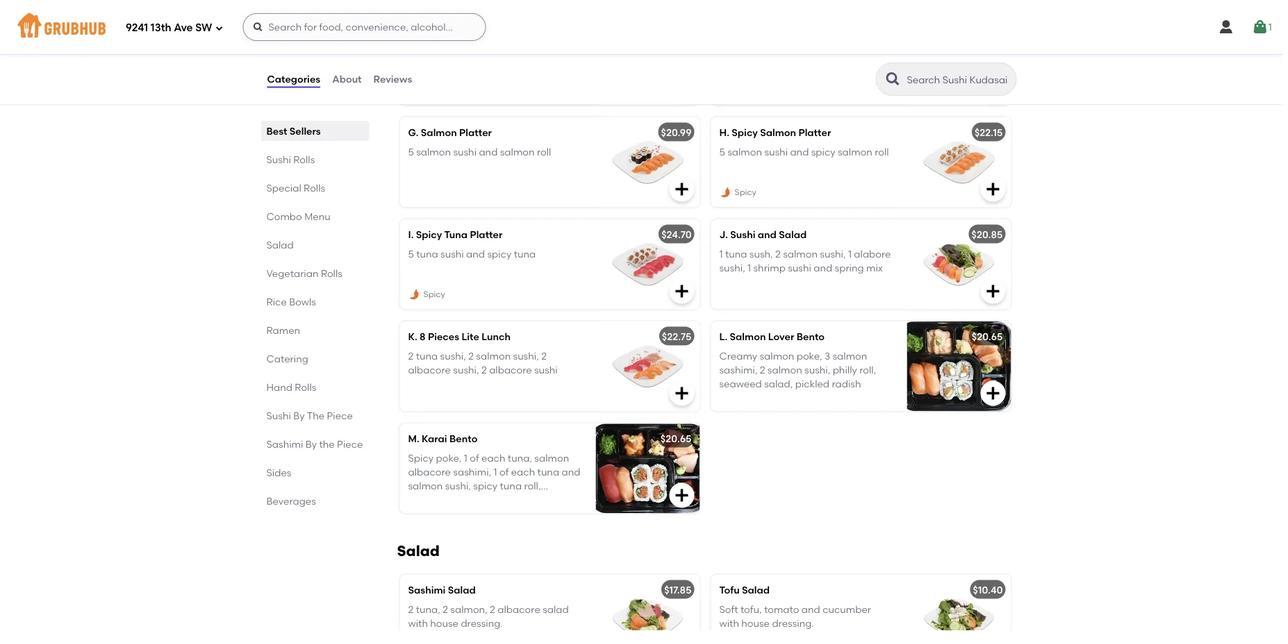 Task type: locate. For each thing, give the bounding box(es) containing it.
seaweed down karai
[[408, 495, 451, 507]]

2 vertical spatial spicy
[[473, 481, 498, 492]]

platter up 5 tuna sushi and spicy tuna
[[470, 229, 503, 240]]

0 horizontal spatial roll,
[[524, 481, 541, 492]]

house down "salmon,"
[[430, 618, 459, 630]]

piece
[[327, 410, 353, 422], [337, 438, 363, 450]]

salad up sashimi salad
[[397, 542, 440, 560]]

1 vertical spatial sashimi
[[408, 584, 446, 596]]

rolls
[[293, 154, 315, 165], [304, 182, 325, 194], [321, 268, 343, 279], [295, 381, 316, 393]]

2 inside creamy salmon poke, 3 salmon sashimi, 2 salmon sushi, philly roll, seaweed salad, pickled radish
[[760, 364, 765, 376]]

1 vertical spatial poke,
[[436, 452, 462, 464]]

$20.65 for creamy salmon poke, 3 salmon sashimi, 2 salmon sushi, philly roll, seaweed salad, pickled radish
[[972, 331, 1003, 342]]

spicy down h. spicy salmon platter
[[811, 146, 836, 158]]

platter for 5 salmon sushi and spicy salmon roll
[[799, 126, 831, 138]]

salmon up creamy at the right bottom of the page
[[730, 331, 766, 342]]

5 salmon sushi and spicy salmon roll
[[720, 146, 889, 158]]

poke, down "m. karai bento"
[[436, 452, 462, 464]]

0 vertical spatial each
[[482, 452, 506, 464]]

m.
[[408, 433, 419, 445]]

vegetarian rolls tab
[[266, 266, 364, 281]]

0 horizontal spatial salad,
[[453, 495, 482, 507]]

1 vertical spatial tuna,
[[416, 604, 440, 616]]

and
[[447, 24, 466, 36], [496, 44, 515, 56], [778, 44, 796, 56], [479, 146, 498, 158], [790, 146, 809, 158], [758, 229, 777, 240], [466, 248, 485, 260], [814, 262, 833, 274], [562, 467, 581, 478], [802, 604, 820, 616]]

tuna
[[728, 44, 750, 56], [799, 44, 821, 56], [416, 248, 438, 260], [514, 248, 536, 260], [725, 248, 747, 260], [416, 350, 438, 362], [538, 467, 559, 478], [500, 481, 522, 492]]

svg image for the f. tuna platter image
[[985, 79, 1002, 95]]

dressing. inside the soft tofu, tomato and cucumber with house dressing.
[[772, 618, 814, 630]]

sushi down best
[[266, 154, 291, 165]]

m. karai bento image
[[596, 423, 700, 514]]

cucumber
[[823, 604, 871, 616]]

spicy
[[811, 146, 836, 158], [487, 248, 512, 260], [473, 481, 498, 492]]

hand rolls
[[266, 381, 316, 393]]

sashimi up 2 tuna, 2 salmon, 2 albacore salad with house dressing.
[[408, 584, 446, 596]]

0 horizontal spatial with
[[408, 618, 428, 630]]

of
[[470, 452, 479, 464], [500, 467, 509, 478]]

sushi for 5 salmon sushi and spicy salmon roll
[[765, 146, 788, 158]]

1 vertical spatial seaweed
[[408, 495, 451, 507]]

creamy salmon poke, 3 salmon sashimi, 2 salmon sushi, philly roll, seaweed salad, pickled radish
[[720, 350, 876, 390]]

1 dressing. from the left
[[461, 618, 503, 630]]

1 button
[[1252, 15, 1272, 40]]

sushi inside button
[[752, 44, 775, 56]]

0 vertical spatial piece
[[327, 410, 353, 422]]

1 vertical spatial radish
[[521, 495, 550, 507]]

lunch for k. 8 pieces lite lunch
[[482, 331, 511, 342]]

albacore down karai
[[408, 467, 451, 478]]

combo
[[266, 211, 302, 222]]

f. tuna platter image
[[907, 15, 1011, 105]]

mix
[[867, 262, 883, 274]]

udon
[[419, 24, 445, 36], [408, 44, 434, 56]]

0 horizontal spatial seaweed
[[408, 495, 451, 507]]

bento
[[797, 331, 825, 342], [450, 433, 478, 445]]

svg image up $22.15
[[985, 79, 1002, 95]]

by
[[293, 410, 305, 422], [306, 438, 317, 450]]

0 horizontal spatial tuna,
[[416, 604, 440, 616]]

dressing. down tomato on the bottom
[[772, 618, 814, 630]]

1 horizontal spatial dressing.
[[772, 618, 814, 630]]

shrimp
[[754, 262, 786, 274]]

1 horizontal spatial bento
[[797, 331, 825, 342]]

0 vertical spatial pickled
[[795, 379, 830, 390]]

0 vertical spatial of
[[470, 452, 479, 464]]

spicy down 'i. spicy tuna platter'
[[487, 248, 512, 260]]

sushi inside tab
[[266, 154, 291, 165]]

sashimi salad
[[408, 584, 476, 596]]

spicy
[[732, 126, 758, 138], [735, 187, 757, 197], [416, 229, 442, 240], [424, 289, 445, 299], [408, 452, 434, 464]]

salad down 'combo'
[[266, 239, 294, 251]]

main navigation navigation
[[0, 0, 1283, 54]]

rolls down the sellers
[[293, 154, 315, 165]]

0 vertical spatial poke,
[[797, 350, 822, 362]]

e. udon and roll lunch image
[[596, 15, 700, 105]]

about
[[332, 73, 362, 85]]

1 horizontal spatial with
[[720, 618, 739, 630]]

udon down e.
[[408, 44, 434, 56]]

1 house from the left
[[430, 618, 459, 630]]

2
[[775, 248, 781, 260], [408, 350, 414, 362], [468, 350, 474, 362], [541, 350, 547, 362], [482, 364, 487, 376], [760, 364, 765, 376], [408, 604, 414, 616], [443, 604, 448, 616], [490, 604, 495, 616]]

0 vertical spatial udon
[[419, 24, 445, 36]]

0 vertical spatial lunch
[[488, 24, 517, 36]]

1 vertical spatial each
[[511, 467, 535, 478]]

pieces
[[428, 331, 459, 342]]

albacore
[[408, 364, 451, 376], [489, 364, 532, 376], [408, 467, 451, 478], [498, 604, 540, 616]]

1 horizontal spatial tuna,
[[508, 452, 532, 464]]

5
[[720, 44, 725, 56], [408, 146, 414, 158], [720, 146, 725, 158], [408, 248, 414, 260]]

sushi right j.
[[731, 229, 756, 240]]

dressing. down "salmon,"
[[461, 618, 503, 630]]

sushi inside tab
[[266, 410, 291, 422]]

5 tuna sushi and spicy tuna
[[408, 248, 536, 260]]

house down tofu,
[[742, 618, 770, 630]]

1 horizontal spatial sashimi
[[408, 584, 446, 596]]

1 horizontal spatial house
[[742, 618, 770, 630]]

spicy right spicy icon in the top right of the page
[[735, 187, 757, 197]]

svg image left 1 button
[[1218, 19, 1235, 35]]

2 house from the left
[[742, 618, 770, 630]]

0 horizontal spatial sashimi
[[266, 438, 303, 450]]

bento up 3
[[797, 331, 825, 342]]

1 vertical spatial spicy
[[487, 248, 512, 260]]

1 horizontal spatial salad,
[[764, 379, 793, 390]]

sashimi for sashimi by the piece
[[266, 438, 303, 450]]

0 horizontal spatial $20.65
[[661, 433, 692, 445]]

albacore left salad
[[498, 604, 540, 616]]

karai
[[422, 433, 447, 445]]

best sellers
[[266, 125, 321, 137]]

udon noodle bowl and californi roll
[[408, 44, 572, 56]]

ave
[[174, 22, 193, 34]]

$10.40
[[973, 584, 1003, 596]]

0 vertical spatial by
[[293, 410, 305, 422]]

roll inside button
[[823, 44, 837, 56]]

rolls for hand rolls
[[295, 381, 316, 393]]

sw
[[195, 22, 212, 34]]

1 tuna sush, 2 salmon sushi, 1 alabore sushi, 1 shrimp sushi and spring mix
[[720, 248, 891, 274]]

pickled inside the spicy poke, 1 of each tuna, salmon albacore sashimi, 1 of each tuna and salmon sushi, spicy tuna roll, seaweed salad, pickled radish
[[484, 495, 518, 507]]

rolls up combo menu tab
[[304, 182, 325, 194]]

0 vertical spatial tuna,
[[508, 452, 532, 464]]

1 vertical spatial roll,
[[524, 481, 541, 492]]

svg image
[[1218, 19, 1235, 35], [985, 79, 1002, 95], [674, 283, 690, 300], [674, 385, 690, 402]]

sashimi inside tab
[[266, 438, 303, 450]]

reviews
[[374, 73, 412, 85]]

0 vertical spatial sashimi,
[[720, 364, 758, 376]]

californi
[[517, 44, 555, 56]]

proceed to checkout button
[[872, 294, 1058, 319]]

svg image down $22.75
[[674, 385, 690, 402]]

roll,
[[860, 364, 876, 376], [524, 481, 541, 492]]

by for the
[[293, 410, 305, 422]]

special rolls
[[266, 182, 325, 194]]

sushi down hand
[[266, 410, 291, 422]]

dressing.
[[461, 618, 503, 630], [772, 618, 814, 630]]

tuna inside 2 tuna sushi, 2 salmon sushi, 2 albacore sushi, 2 albacore sushi
[[416, 350, 438, 362]]

sushi rolls tab
[[266, 152, 364, 167]]

0 horizontal spatial house
[[430, 618, 459, 630]]

1 horizontal spatial by
[[306, 438, 317, 450]]

sellers
[[290, 125, 321, 137]]

sides
[[266, 467, 291, 479]]

lover
[[768, 331, 794, 342]]

salmon
[[421, 126, 457, 138], [760, 126, 796, 138], [730, 331, 766, 342]]

2 tuna sushi, 2 salmon sushi, 2 albacore sushi, 2 albacore sushi
[[408, 350, 558, 376]]

0 horizontal spatial bento
[[450, 433, 478, 445]]

0 horizontal spatial poke,
[[436, 452, 462, 464]]

0 vertical spatial bento
[[797, 331, 825, 342]]

spicy down "m. karai bento"
[[473, 481, 498, 492]]

about button
[[332, 54, 362, 104]]

salmon,
[[451, 604, 488, 616]]

lunch right lite
[[482, 331, 511, 342]]

ramen tab
[[266, 323, 364, 338]]

1 horizontal spatial seaweed
[[720, 379, 762, 390]]

2 dressing. from the left
[[772, 618, 814, 630]]

roll, inside the spicy poke, 1 of each tuna, salmon albacore sashimi, 1 of each tuna and salmon sushi, spicy tuna roll, seaweed salad, pickled radish
[[524, 481, 541, 492]]

1 horizontal spatial pickled
[[795, 379, 830, 390]]

1 horizontal spatial poke,
[[797, 350, 822, 362]]

with inside the soft tofu, tomato and cucumber with house dressing.
[[720, 618, 739, 630]]

special
[[266, 182, 301, 194]]

svg image for k. 8 pieces lite lunch "image"
[[674, 385, 690, 402]]

each
[[482, 452, 506, 464], [511, 467, 535, 478]]

salad up tofu,
[[742, 584, 770, 596]]

checkout
[[969, 300, 1016, 312]]

2 vertical spatial sushi
[[266, 410, 291, 422]]

svg image up $22.75
[[674, 283, 690, 300]]

svg image inside main navigation navigation
[[1218, 19, 1235, 35]]

g. salmon platter image
[[596, 117, 700, 207]]

0 vertical spatial spicy
[[811, 146, 836, 158]]

platter up 5 salmon sushi and spicy salmon roll
[[799, 126, 831, 138]]

radish
[[832, 379, 861, 390], [521, 495, 550, 507]]

spicy poke, 1 of each tuna, salmon albacore sashimi, 1 of each tuna and salmon sushi, spicy tuna roll, seaweed salad, pickled radish
[[408, 452, 581, 507]]

house inside 2 tuna, 2 salmon, 2 albacore salad with house dressing.
[[430, 618, 459, 630]]

$17.85
[[664, 584, 692, 596]]

sushi,
[[820, 248, 846, 260], [720, 262, 745, 274], [440, 350, 466, 362], [513, 350, 539, 362], [453, 364, 479, 376], [805, 364, 831, 376], [445, 481, 471, 492]]

1 horizontal spatial $20.65
[[972, 331, 1003, 342]]

albacore down '8'
[[408, 364, 451, 376]]

ramen
[[266, 325, 300, 336]]

to
[[957, 300, 967, 312]]

with down soft
[[720, 618, 739, 630]]

0 horizontal spatial pickled
[[484, 495, 518, 507]]

2 with from the left
[[720, 618, 739, 630]]

$22.15
[[975, 126, 1003, 138]]

tofu
[[720, 584, 740, 596]]

0 vertical spatial roll,
[[860, 364, 876, 376]]

0 vertical spatial sashimi
[[266, 438, 303, 450]]

1 vertical spatial $20.65
[[661, 433, 692, 445]]

l. salmon lover bento image
[[907, 321, 1011, 412]]

bento right karai
[[450, 433, 478, 445]]

house
[[430, 618, 459, 630], [742, 618, 770, 630]]

with down sashimi salad
[[408, 618, 428, 630]]

5 tuna sushi and tuna roll
[[720, 44, 837, 56]]

sashimi by the piece
[[266, 438, 363, 450]]

seaweed inside the spicy poke, 1 of each tuna, salmon albacore sashimi, 1 of each tuna and salmon sushi, spicy tuna roll, seaweed salad, pickled radish
[[408, 495, 451, 507]]

k. 8 pieces lite lunch image
[[596, 321, 700, 412]]

rolls for special rolls
[[304, 182, 325, 194]]

0 vertical spatial salad,
[[764, 379, 793, 390]]

poke, inside creamy salmon poke, 3 salmon sashimi, 2 salmon sushi, philly roll, seaweed salad, pickled radish
[[797, 350, 822, 362]]

$20.65 for spicy poke, 1 of each tuna, salmon albacore sashimi, 1 of each tuna and salmon sushi, spicy tuna roll, seaweed salad, pickled radish
[[661, 433, 692, 445]]

lunch for e. udon and roll lunch
[[488, 24, 517, 36]]

1
[[1269, 21, 1272, 33], [720, 248, 723, 260], [848, 248, 852, 260], [748, 262, 751, 274], [464, 452, 468, 464], [494, 467, 497, 478]]

0 vertical spatial $20.65
[[972, 331, 1003, 342]]

udon right e.
[[419, 24, 445, 36]]

5 inside button
[[720, 44, 725, 56]]

0 vertical spatial seaweed
[[720, 379, 762, 390]]

0 horizontal spatial sashimi,
[[453, 467, 491, 478]]

sush,
[[750, 248, 773, 260]]

salad, down "m. karai bento"
[[453, 495, 482, 507]]

1 vertical spatial lunch
[[482, 331, 511, 342]]

salmon right the g.
[[421, 126, 457, 138]]

0 vertical spatial sushi
[[266, 154, 291, 165]]

by inside tab
[[293, 410, 305, 422]]

lunch up udon noodle bowl and californi roll
[[488, 24, 517, 36]]

0 horizontal spatial dressing.
[[461, 618, 503, 630]]

sashimi,
[[720, 364, 758, 376], [453, 467, 491, 478]]

tuna, inside 2 tuna, 2 salmon, 2 albacore salad with house dressing.
[[416, 604, 440, 616]]

1 vertical spatial salad,
[[453, 495, 482, 507]]

1 horizontal spatial radish
[[832, 379, 861, 390]]

svg image
[[1252, 19, 1269, 35], [253, 22, 264, 33], [215, 24, 223, 32], [674, 181, 690, 198], [985, 181, 1002, 198], [985, 283, 1002, 300], [985, 385, 1002, 402], [674, 487, 690, 504]]

spicy for h. spicy salmon platter
[[811, 146, 836, 158]]

and inside button
[[778, 44, 796, 56]]

proceed
[[915, 300, 955, 312]]

salad, down lover
[[764, 379, 793, 390]]

piece inside tab
[[327, 410, 353, 422]]

rolls right hand
[[295, 381, 316, 393]]

1 vertical spatial sashimi,
[[453, 467, 491, 478]]

1 with from the left
[[408, 618, 428, 630]]

catering
[[266, 353, 308, 365]]

salmon up 5 salmon sushi and spicy salmon roll
[[760, 126, 796, 138]]

platter for 5 tuna sushi and spicy tuna
[[470, 229, 503, 240]]

1 horizontal spatial roll,
[[860, 364, 876, 376]]

spicy image
[[408, 289, 421, 301]]

h. spicy salmon platter
[[720, 126, 831, 138]]

with inside 2 tuna, 2 salmon, 2 albacore salad with house dressing.
[[408, 618, 428, 630]]

by inside tab
[[306, 438, 317, 450]]

poke, inside the spicy poke, 1 of each tuna, salmon albacore sashimi, 1 of each tuna and salmon sushi, spicy tuna roll, seaweed salad, pickled radish
[[436, 452, 462, 464]]

poke, left 3
[[797, 350, 822, 362]]

tuna, inside the spicy poke, 1 of each tuna, salmon albacore sashimi, 1 of each tuna and salmon sushi, spicy tuna roll, seaweed salad, pickled radish
[[508, 452, 532, 464]]

and inside the soft tofu, tomato and cucumber with house dressing.
[[802, 604, 820, 616]]

dressing. inside 2 tuna, 2 salmon, 2 albacore salad with house dressing.
[[461, 618, 503, 630]]

0 horizontal spatial by
[[293, 410, 305, 422]]

0 horizontal spatial each
[[482, 452, 506, 464]]

spicy down m.
[[408, 452, 434, 464]]

rolls for sushi rolls
[[293, 154, 315, 165]]

0 vertical spatial radish
[[832, 379, 861, 390]]

best sellers tab
[[266, 124, 364, 138]]

and inside the spicy poke, 1 of each tuna, salmon albacore sashimi, 1 of each tuna and salmon sushi, spicy tuna roll, seaweed salad, pickled radish
[[562, 467, 581, 478]]

1 vertical spatial piece
[[337, 438, 363, 450]]

0 horizontal spatial radish
[[521, 495, 550, 507]]

1 vertical spatial by
[[306, 438, 317, 450]]

rolls up rice bowls tab
[[321, 268, 343, 279]]

sashimi, down "m. karai bento"
[[453, 467, 491, 478]]

spicy right h.
[[732, 126, 758, 138]]

piece for sashimi by the piece
[[337, 438, 363, 450]]

vegetarian
[[266, 268, 319, 279]]

spicy right spicy image
[[424, 289, 445, 299]]

albacore inside 2 tuna, 2 salmon, 2 albacore salad with house dressing.
[[498, 604, 540, 616]]

seaweed
[[720, 379, 762, 390], [408, 495, 451, 507]]

j. sushi and salad image
[[907, 219, 1011, 309]]

catering tab
[[266, 352, 364, 366]]

sashimi up sides at left bottom
[[266, 438, 303, 450]]

$20.99
[[661, 126, 692, 138]]

seaweed down creamy at the right bottom of the page
[[720, 379, 762, 390]]

sashimi, down creamy at the right bottom of the page
[[720, 364, 758, 376]]

by for the
[[306, 438, 317, 450]]

noodle
[[436, 44, 469, 56]]

1 horizontal spatial sashimi,
[[720, 364, 758, 376]]

1 vertical spatial pickled
[[484, 495, 518, 507]]

h.
[[720, 126, 730, 138]]

0 horizontal spatial of
[[470, 452, 479, 464]]

piece inside tab
[[337, 438, 363, 450]]

Search for food, convenience, alcohol... search field
[[243, 13, 486, 41]]

1 horizontal spatial of
[[500, 467, 509, 478]]

salmon for lover
[[730, 331, 766, 342]]



Task type: describe. For each thing, give the bounding box(es) containing it.
j. sushi and salad
[[720, 229, 807, 240]]

hand rolls tab
[[266, 380, 364, 395]]

spring
[[835, 262, 864, 274]]

i. spicy tuna platter image
[[596, 219, 700, 309]]

rice bowls
[[266, 296, 316, 308]]

house inside the soft tofu, tomato and cucumber with house dressing.
[[742, 618, 770, 630]]

spicy right i.
[[416, 229, 442, 240]]

e.
[[408, 24, 417, 36]]

soft tofu, tomato and cucumber with house dressing.
[[720, 604, 871, 630]]

sushi, inside the spicy poke, 1 of each tuna, salmon albacore sashimi, 1 of each tuna and salmon sushi, spicy tuna roll, seaweed salad, pickled radish
[[445, 481, 471, 492]]

2 inside 1 tuna sush, 2 salmon sushi, 1 alabore sushi, 1 shrimp sushi and spring mix
[[775, 248, 781, 260]]

1 inside button
[[1269, 21, 1272, 33]]

search icon image
[[885, 71, 902, 88]]

k.
[[408, 331, 417, 342]]

salad, inside the spicy poke, 1 of each tuna, salmon albacore sashimi, 1 of each tuna and salmon sushi, spicy tuna roll, seaweed salad, pickled radish
[[453, 495, 482, 507]]

sushi rolls
[[266, 154, 315, 165]]

combo menu tab
[[266, 209, 364, 224]]

categories
[[267, 73, 320, 85]]

tofu salad image
[[907, 575, 1011, 632]]

5 for 5 salmon sushi and spicy salmon roll
[[720, 146, 725, 158]]

sides tab
[[266, 466, 364, 480]]

Search Sushi Kudasai search field
[[906, 73, 1012, 86]]

1 vertical spatial bento
[[450, 433, 478, 445]]

5 salmon sushi and salmon roll
[[408, 146, 551, 158]]

l. salmon lover bento
[[720, 331, 825, 342]]

1 vertical spatial sushi
[[731, 229, 756, 240]]

the
[[319, 438, 335, 450]]

h. spicy salmon platter image
[[907, 117, 1011, 207]]

bowls
[[289, 296, 316, 308]]

combo menu
[[266, 211, 331, 222]]

8
[[420, 331, 426, 342]]

spicy inside the spicy poke, 1 of each tuna, salmon albacore sashimi, 1 of each tuna and salmon sushi, spicy tuna roll, seaweed salad, pickled radish
[[408, 452, 434, 464]]

best
[[266, 125, 287, 137]]

roll for 5 tuna sushi and tuna roll
[[823, 44, 837, 56]]

svg image for the i. spicy tuna platter image
[[674, 283, 690, 300]]

sushi inside 1 tuna sush, 2 salmon sushi, 1 alabore sushi, 1 shrimp sushi and spring mix
[[788, 262, 812, 274]]

1 horizontal spatial each
[[511, 467, 535, 478]]

salad up 1 tuna sush, 2 salmon sushi, 1 alabore sushi, 1 shrimp sushi and spring mix
[[779, 229, 807, 240]]

special rolls tab
[[266, 181, 364, 195]]

salmon inside 1 tuna sush, 2 salmon sushi, 1 alabore sushi, 1 shrimp sushi and spring mix
[[783, 248, 818, 260]]

sushi for 5 salmon sushi and salmon roll
[[453, 146, 477, 158]]

$20.85
[[972, 229, 1003, 240]]

spicy for i. spicy tuna platter
[[487, 248, 512, 260]]

alabore
[[854, 248, 891, 260]]

tofu,
[[741, 604, 762, 616]]

roll for 5 salmon sushi and salmon roll
[[537, 146, 551, 158]]

1 vertical spatial udon
[[408, 44, 434, 56]]

bowl
[[471, 44, 494, 56]]

sushi for 5 tuna sushi and tuna roll
[[752, 44, 775, 56]]

salad inside tab
[[266, 239, 294, 251]]

philly
[[833, 364, 857, 376]]

rice bowls tab
[[266, 295, 364, 309]]

piece for sushi by the piece
[[327, 410, 353, 422]]

platter up 5 salmon sushi and salmon roll at the top left
[[459, 126, 492, 138]]

and inside 1 tuna sush, 2 salmon sushi, 1 alabore sushi, 1 shrimp sushi and spring mix
[[814, 262, 833, 274]]

roll, inside creamy salmon poke, 3 salmon sashimi, 2 salmon sushi, philly roll, seaweed salad, pickled radish
[[860, 364, 876, 376]]

sushi for 5 tuna sushi and spicy tuna
[[441, 248, 464, 260]]

sushi by the piece
[[266, 410, 353, 422]]

roll for udon noodle bowl and californi roll
[[557, 44, 572, 56]]

j.
[[720, 229, 728, 240]]

sushi by the piece tab
[[266, 409, 364, 423]]

g.
[[408, 126, 419, 138]]

sashimi for sashimi salad
[[408, 584, 446, 596]]

k. 8 pieces lite lunch
[[408, 331, 511, 342]]

salmon inside 2 tuna sushi, 2 salmon sushi, 2 albacore sushi, 2 albacore sushi
[[476, 350, 511, 362]]

tuna inside 1 tuna sush, 2 salmon sushi, 1 alabore sushi, 1 shrimp sushi and spring mix
[[725, 248, 747, 260]]

e. udon and roll lunch
[[408, 24, 517, 36]]

lite
[[462, 331, 479, 342]]

reviews button
[[373, 54, 413, 104]]

salmon for platter
[[421, 126, 457, 138]]

sushi for sushi by the piece
[[266, 410, 291, 422]]

the
[[307, 410, 325, 422]]

l.
[[720, 331, 728, 342]]

9241
[[126, 22, 148, 34]]

pickled inside creamy salmon poke, 3 salmon sashimi, 2 salmon sushi, philly roll, seaweed salad, pickled radish
[[795, 379, 830, 390]]

sashimi, inside the spicy poke, 1 of each tuna, salmon albacore sashimi, 1 of each tuna and salmon sushi, spicy tuna roll, seaweed salad, pickled radish
[[453, 467, 491, 478]]

5 for 5 tuna sushi and tuna roll
[[720, 44, 725, 56]]

tuna
[[444, 229, 468, 240]]

proceed to checkout
[[915, 300, 1016, 312]]

albacore inside the spicy poke, 1 of each tuna, salmon albacore sashimi, 1 of each tuna and salmon sushi, spicy tuna roll, seaweed salad, pickled radish
[[408, 467, 451, 478]]

13th
[[151, 22, 171, 34]]

sushi, inside creamy salmon poke, 3 salmon sashimi, 2 salmon sushi, philly roll, seaweed salad, pickled radish
[[805, 364, 831, 376]]

menu
[[304, 211, 331, 222]]

$24.70
[[662, 229, 692, 240]]

spicy image
[[720, 186, 732, 199]]

sushi inside 2 tuna sushi, 2 salmon sushi, 2 albacore sushi, 2 albacore sushi
[[534, 364, 558, 376]]

seaweed inside creamy salmon poke, 3 salmon sashimi, 2 salmon sushi, philly roll, seaweed salad, pickled radish
[[720, 379, 762, 390]]

5 tuna sushi and tuna roll button
[[711, 15, 1011, 105]]

salad up "salmon,"
[[448, 584, 476, 596]]

beverages
[[266, 495, 316, 507]]

g. salmon platter
[[408, 126, 492, 138]]

5 for 5 tuna sushi and spicy tuna
[[408, 248, 414, 260]]

radish inside the spicy poke, 1 of each tuna, salmon albacore sashimi, 1 of each tuna and salmon sushi, spicy tuna roll, seaweed salad, pickled radish
[[521, 495, 550, 507]]

i. spicy tuna platter
[[408, 229, 503, 240]]

beverages tab
[[266, 494, 364, 509]]

categories button
[[266, 54, 321, 104]]

vegetarian rolls
[[266, 268, 343, 279]]

tomato
[[764, 604, 799, 616]]

5 for 5 salmon sushi and salmon roll
[[408, 146, 414, 158]]

rice
[[266, 296, 287, 308]]

sushi for sushi rolls
[[266, 154, 291, 165]]

albacore down k. 8 pieces lite lunch
[[489, 364, 532, 376]]

salad, inside creamy salmon poke, 3 salmon sashimi, 2 salmon sushi, philly roll, seaweed salad, pickled radish
[[764, 379, 793, 390]]

i.
[[408, 229, 414, 240]]

3
[[825, 350, 830, 362]]

1 vertical spatial of
[[500, 467, 509, 478]]

soft
[[720, 604, 738, 616]]

9241 13th ave sw
[[126, 22, 212, 34]]

sashimi by the piece tab
[[266, 437, 364, 452]]

hand
[[266, 381, 293, 393]]

radish inside creamy salmon poke, 3 salmon sashimi, 2 salmon sushi, philly roll, seaweed salad, pickled radish
[[832, 379, 861, 390]]

creamy
[[720, 350, 758, 362]]

svg image inside 1 button
[[1252, 19, 1269, 35]]

sashimi salad image
[[596, 575, 700, 632]]

salad tab
[[266, 238, 364, 252]]

salad
[[543, 604, 569, 616]]

spicy inside the spicy poke, 1 of each tuna, salmon albacore sashimi, 1 of each tuna and salmon sushi, spicy tuna roll, seaweed salad, pickled radish
[[473, 481, 498, 492]]

rolls for vegetarian rolls
[[321, 268, 343, 279]]

roll
[[468, 24, 486, 36]]

m. karai bento
[[408, 433, 478, 445]]

$22.75
[[662, 331, 692, 342]]

tofu salad
[[720, 584, 770, 596]]

sashimi, inside creamy salmon poke, 3 salmon sashimi, 2 salmon sushi, philly roll, seaweed salad, pickled radish
[[720, 364, 758, 376]]

2 tuna, 2 salmon, 2 albacore salad with house dressing.
[[408, 604, 569, 630]]



Task type: vqa. For each thing, say whether or not it's contained in the screenshot.
K. 8 Pieces Lite Lunch
yes



